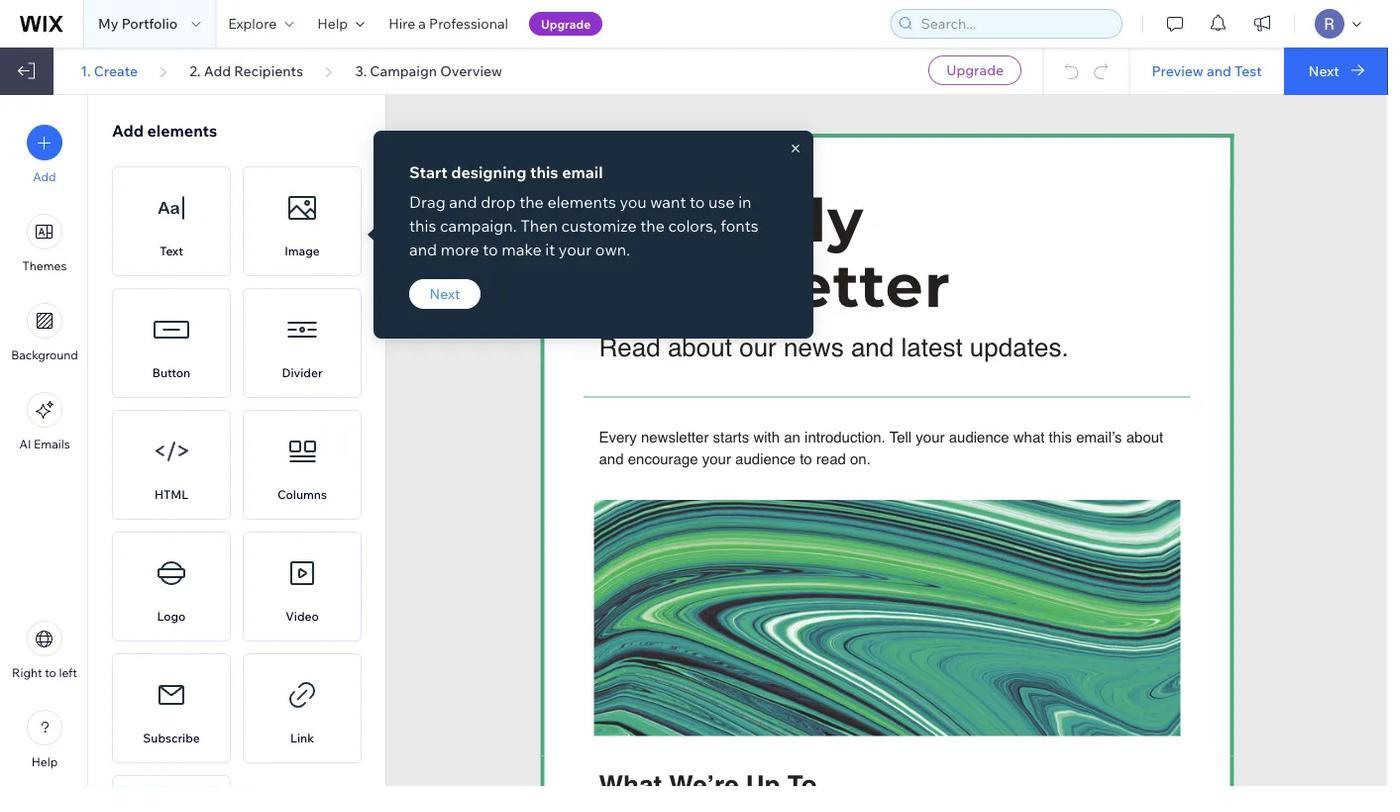 Task type: vqa. For each thing, say whether or not it's contained in the screenshot.
your inside the "start designing this email drag and drop the elements you want to use in this campaign. then customize the colors, fonts and more to make it your own."
yes



Task type: describe. For each thing, give the bounding box(es) containing it.
1 horizontal spatial upgrade
[[947, 61, 1004, 79]]

in
[[739, 192, 752, 212]]

and up campaign.
[[449, 192, 477, 212]]

customize
[[561, 216, 637, 236]]

and left more
[[409, 240, 437, 260]]

with
[[754, 429, 780, 446]]

introduction.
[[805, 429, 886, 446]]

more
[[441, 240, 479, 260]]

our
[[740, 333, 777, 362]]

image
[[285, 244, 320, 259]]

1. create link
[[80, 62, 138, 80]]

to up colors,
[[690, 192, 705, 212]]

2. add recipients
[[190, 62, 303, 79]]

preview
[[1152, 62, 1204, 79]]

my portfolio
[[98, 15, 178, 32]]

and inside every newsletter starts with an introduction. tell your audience what this email's about and encourage your audience to read on.
[[599, 451, 624, 468]]

to inside button
[[45, 666, 56, 681]]

tell
[[890, 429, 912, 446]]

right
[[12, 666, 42, 681]]

recipients
[[234, 62, 303, 79]]

add for add
[[33, 169, 56, 184]]

2. add recipients link
[[190, 62, 303, 80]]

1 vertical spatial help button
[[27, 711, 62, 770]]

logo
[[157, 610, 186, 624]]

to down campaign.
[[483, 240, 498, 260]]

ai emails button
[[19, 392, 70, 452]]

email's
[[1077, 429, 1123, 446]]

background
[[11, 348, 78, 363]]

newsletter
[[641, 429, 709, 446]]

drop
[[481, 192, 516, 212]]

campaign.
[[440, 216, 517, 236]]

what
[[1014, 429, 1045, 446]]

read
[[817, 451, 846, 468]]

1 horizontal spatial help
[[317, 15, 348, 32]]

make
[[502, 240, 542, 260]]

1 horizontal spatial audience
[[949, 429, 1010, 446]]

emails
[[34, 437, 70, 452]]

0 vertical spatial this
[[530, 163, 559, 182]]

start
[[409, 163, 448, 182]]

add button
[[27, 125, 62, 184]]

start designing this email drag and drop the elements you want to use in this campaign. then customize the colors, fonts and more to make it your own.
[[409, 163, 759, 260]]

1 horizontal spatial help button
[[306, 0, 377, 48]]

0 horizontal spatial next
[[430, 285, 460, 303]]

button
[[152, 366, 191, 381]]

0 vertical spatial about
[[668, 333, 732, 362]]

themes
[[22, 259, 67, 274]]

0 horizontal spatial upgrade button
[[529, 12, 603, 36]]

and right news
[[851, 333, 894, 362]]

read
[[599, 333, 661, 362]]

you
[[620, 192, 647, 212]]

0 vertical spatial the
[[519, 192, 544, 212]]

use
[[709, 192, 735, 212]]

1. create
[[80, 62, 138, 79]]

video
[[286, 610, 319, 624]]

a
[[419, 15, 426, 32]]

encourage
[[628, 451, 698, 468]]

designing
[[451, 163, 527, 182]]

3. campaign overview
[[355, 62, 503, 79]]

professional
[[429, 15, 508, 32]]

left
[[59, 666, 77, 681]]

an
[[784, 429, 801, 446]]

updates.
[[970, 333, 1069, 362]]

news
[[784, 333, 844, 362]]

monthly newsletter
[[599, 184, 951, 322]]

drag
[[409, 192, 446, 212]]

campaign
[[370, 62, 437, 79]]

1 vertical spatial the
[[640, 216, 665, 236]]

hire
[[389, 15, 416, 32]]



Task type: locate. For each thing, give the bounding box(es) containing it.
1 horizontal spatial the
[[640, 216, 665, 236]]

0 horizontal spatial the
[[519, 192, 544, 212]]

1 vertical spatial this
[[409, 216, 436, 236]]

0 horizontal spatial this
[[409, 216, 436, 236]]

help down right to left
[[31, 755, 58, 770]]

own.
[[595, 240, 630, 260]]

email
[[562, 163, 603, 182]]

right to left
[[12, 666, 77, 681]]

0 vertical spatial next button
[[1284, 48, 1389, 95]]

newsletter
[[599, 249, 951, 322]]

to
[[690, 192, 705, 212], [483, 240, 498, 260], [800, 451, 812, 468], [45, 666, 56, 681]]

0 horizontal spatial help
[[31, 755, 58, 770]]

next button down more
[[409, 280, 481, 309]]

1 horizontal spatial about
[[1127, 429, 1164, 446]]

upgrade button right professional
[[529, 12, 603, 36]]

ai
[[19, 437, 31, 452]]

ai emails
[[19, 437, 70, 452]]

text
[[160, 244, 183, 259]]

1.
[[80, 62, 91, 79]]

1 vertical spatial next button
[[409, 280, 481, 309]]

subscribe
[[143, 731, 200, 746]]

0 vertical spatial add
[[204, 62, 231, 79]]

1 vertical spatial next
[[430, 285, 460, 303]]

1 vertical spatial audience
[[736, 451, 796, 468]]

next button right 'test' in the right of the page
[[1284, 48, 1389, 95]]

1 horizontal spatial your
[[702, 451, 731, 468]]

this inside every newsletter starts with an introduction. tell your audience what this email's about and encourage your audience to read on.
[[1049, 429, 1072, 446]]

test
[[1235, 62, 1263, 79]]

0 vertical spatial help button
[[306, 0, 377, 48]]

this down 'drag'
[[409, 216, 436, 236]]

this right what
[[1049, 429, 1072, 446]]

the down want
[[640, 216, 665, 236]]

about inside every newsletter starts with an introduction. tell your audience what this email's about and encourage your audience to read on.
[[1127, 429, 1164, 446]]

and down "every"
[[599, 451, 624, 468]]

0 vertical spatial audience
[[949, 429, 1010, 446]]

0 vertical spatial help
[[317, 15, 348, 32]]

your down 'starts'
[[702, 451, 731, 468]]

1 vertical spatial help
[[31, 755, 58, 770]]

on.
[[850, 451, 871, 468]]

audience
[[949, 429, 1010, 446], [736, 451, 796, 468]]

hire a professional
[[389, 15, 508, 32]]

portfolio
[[122, 15, 178, 32]]

add
[[204, 62, 231, 79], [112, 121, 144, 141], [33, 169, 56, 184]]

to inside every newsletter starts with an introduction. tell your audience what this email's about and encourage your audience to read on.
[[800, 451, 812, 468]]

2 vertical spatial this
[[1049, 429, 1072, 446]]

add down create
[[112, 121, 144, 141]]

overview
[[440, 62, 503, 79]]

0 horizontal spatial elements
[[147, 121, 217, 141]]

1 horizontal spatial add
[[112, 121, 144, 141]]

help button
[[306, 0, 377, 48], [27, 711, 62, 770]]

2 vertical spatial add
[[33, 169, 56, 184]]

1 horizontal spatial next
[[1309, 62, 1340, 79]]

upgrade button
[[529, 12, 603, 36], [929, 56, 1022, 85]]

starts
[[713, 429, 750, 446]]

0 horizontal spatial audience
[[736, 451, 796, 468]]

add elements
[[112, 121, 217, 141]]

0 vertical spatial elements
[[147, 121, 217, 141]]

upgrade button down search... field
[[929, 56, 1022, 85]]

right to left button
[[12, 621, 77, 681]]

1 vertical spatial about
[[1127, 429, 1164, 446]]

next down more
[[430, 285, 460, 303]]

0 horizontal spatial help button
[[27, 711, 62, 770]]

my
[[98, 15, 118, 32]]

1 vertical spatial upgrade
[[947, 61, 1004, 79]]

1 horizontal spatial upgrade button
[[929, 56, 1022, 85]]

divider
[[282, 366, 323, 381]]

to left left
[[45, 666, 56, 681]]

elements inside start designing this email drag and drop the elements you want to use in this campaign. then customize the colors, fonts and more to make it your own.
[[548, 192, 616, 212]]

themes button
[[22, 214, 67, 274]]

your right "it"
[[559, 240, 592, 260]]

read about our news and latest updates.
[[599, 333, 1069, 362]]

next
[[1309, 62, 1340, 79], [430, 285, 460, 303]]

explore
[[228, 15, 277, 32]]

2 vertical spatial your
[[702, 451, 731, 468]]

0 horizontal spatial your
[[559, 240, 592, 260]]

monthly
[[599, 184, 865, 256]]

1 horizontal spatial this
[[530, 163, 559, 182]]

help left hire
[[317, 15, 348, 32]]

every newsletter starts with an introduction. tell your audience what this email's about and encourage your audience to read on.
[[599, 429, 1168, 468]]

next right 'test' in the right of the page
[[1309, 62, 1340, 79]]

and left 'test' in the right of the page
[[1207, 62, 1232, 79]]

preview and test
[[1152, 62, 1263, 79]]

then
[[521, 216, 558, 236]]

columns
[[278, 488, 327, 503]]

about
[[668, 333, 732, 362], [1127, 429, 1164, 446]]

it
[[545, 240, 555, 260]]

the
[[519, 192, 544, 212], [640, 216, 665, 236]]

0 horizontal spatial about
[[668, 333, 732, 362]]

elements down 2.
[[147, 121, 217, 141]]

2 horizontal spatial this
[[1049, 429, 1072, 446]]

add right 2.
[[204, 62, 231, 79]]

0 vertical spatial upgrade
[[541, 16, 591, 31]]

your right tell on the right of the page
[[916, 429, 945, 446]]

html
[[155, 488, 188, 503]]

3. campaign overview link
[[355, 62, 503, 80]]

want
[[651, 192, 686, 212]]

about left our
[[668, 333, 732, 362]]

0 vertical spatial your
[[559, 240, 592, 260]]

colors,
[[669, 216, 717, 236]]

1 horizontal spatial next button
[[1284, 48, 1389, 95]]

Search... field
[[915, 10, 1116, 38]]

this
[[530, 163, 559, 182], [409, 216, 436, 236], [1049, 429, 1072, 446]]

2 horizontal spatial your
[[916, 429, 945, 446]]

0 vertical spatial next
[[1309, 62, 1340, 79]]

upgrade right professional
[[541, 16, 591, 31]]

your inside start designing this email drag and drop the elements you want to use in this campaign. then customize the colors, fonts and more to make it your own.
[[559, 240, 592, 260]]

0 horizontal spatial add
[[33, 169, 56, 184]]

help button up "3."
[[306, 0, 377, 48]]

latest
[[901, 333, 963, 362]]

audience down with
[[736, 451, 796, 468]]

next button
[[1284, 48, 1389, 95], [409, 280, 481, 309]]

2.
[[190, 62, 201, 79]]

3.
[[355, 62, 367, 79]]

create
[[94, 62, 138, 79]]

1 vertical spatial your
[[916, 429, 945, 446]]

add inside button
[[33, 169, 56, 184]]

elements up customize
[[548, 192, 616, 212]]

the up then
[[519, 192, 544, 212]]

help button down right to left
[[27, 711, 62, 770]]

help
[[317, 15, 348, 32], [31, 755, 58, 770]]

1 horizontal spatial elements
[[548, 192, 616, 212]]

background button
[[11, 303, 78, 363]]

link
[[290, 731, 314, 746]]

to left read
[[800, 451, 812, 468]]

elements
[[147, 121, 217, 141], [548, 192, 616, 212]]

audience left what
[[949, 429, 1010, 446]]

about right email's
[[1127, 429, 1164, 446]]

and
[[1207, 62, 1232, 79], [449, 192, 477, 212], [409, 240, 437, 260], [851, 333, 894, 362], [599, 451, 624, 468]]

every
[[599, 429, 637, 446]]

0 horizontal spatial next button
[[409, 280, 481, 309]]

1 vertical spatial upgrade button
[[929, 56, 1022, 85]]

1 vertical spatial elements
[[548, 192, 616, 212]]

fonts
[[721, 216, 759, 236]]

your
[[559, 240, 592, 260], [916, 429, 945, 446], [702, 451, 731, 468]]

this left email
[[530, 163, 559, 182]]

hire a professional link
[[377, 0, 520, 48]]

1 vertical spatial add
[[112, 121, 144, 141]]

0 horizontal spatial upgrade
[[541, 16, 591, 31]]

upgrade down search... field
[[947, 61, 1004, 79]]

add up the themes button
[[33, 169, 56, 184]]

0 vertical spatial upgrade button
[[529, 12, 603, 36]]

add for add elements
[[112, 121, 144, 141]]

2 horizontal spatial add
[[204, 62, 231, 79]]



